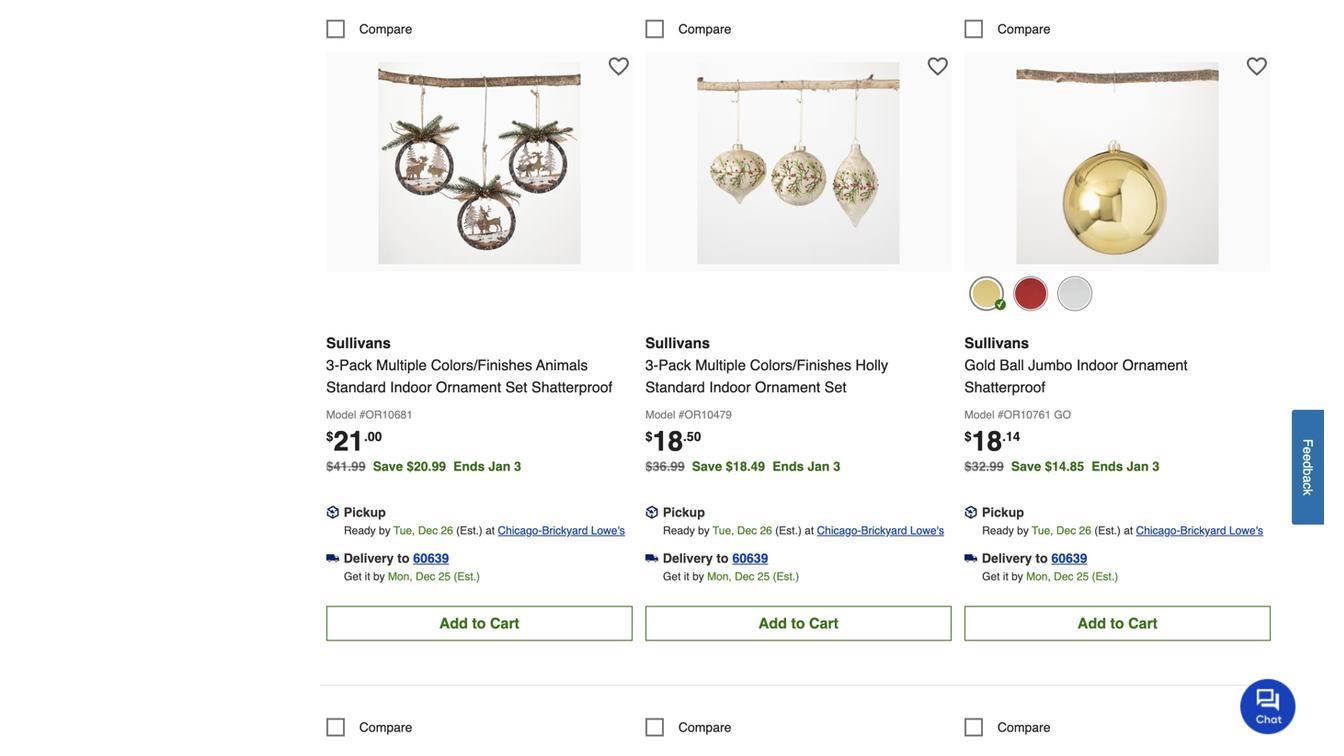 Task type: vqa. For each thing, say whether or not it's contained in the screenshot.
Doors & Windows
no



Task type: describe. For each thing, give the bounding box(es) containing it.
5014710339 element
[[964, 20, 1051, 38]]

3- for 3-pack multiple colors/finishes animals standard indoor ornament set shatterproof
[[326, 357, 339, 374]]

2 heart outline image from the left
[[928, 57, 948, 77]]

.14
[[1002, 429, 1020, 444]]

3 add to cart from the left
[[1078, 615, 1158, 632]]

holly
[[855, 357, 888, 374]]

it for 2nd 60639 button from the right
[[684, 571, 689, 583]]

model for 3-pack multiple colors/finishes holly standard indoor ornament set
[[645, 409, 675, 422]]

delivery to 60639 for 3rd 60639 button from right
[[344, 551, 449, 566]]

ends jan 3 element for $ 21 .00
[[453, 459, 529, 474]]

delivery for first 60639 button from right
[[982, 551, 1032, 566]]

actual price $18.14 element
[[964, 426, 1020, 457]]

26 for 3rd 60639 button from right
[[441, 525, 453, 537]]

ends for $ 18 .14
[[1092, 459, 1123, 474]]

model for 3-pack multiple colors/finishes animals standard indoor ornament set shatterproof
[[326, 409, 356, 422]]

gold
[[964, 357, 996, 374]]

compare for 5014710167 element
[[359, 22, 412, 36]]

model # or10479
[[645, 409, 732, 422]]

delivery to 60639 for first 60639 button from right
[[982, 551, 1087, 566]]

compare for 5014710141 element
[[359, 720, 412, 735]]

c
[[1301, 483, 1315, 489]]

3- for 3-pack multiple colors/finishes holly standard indoor ornament set
[[645, 357, 658, 374]]

$32.99
[[964, 459, 1004, 474]]

1 e from the top
[[1301, 447, 1315, 454]]

ready for first 60639 button from right
[[982, 525, 1014, 537]]

3 add to cart button from the left
[[964, 606, 1271, 641]]

lowe's for chicago-brickyard lowe's "button" related to 3rd 60639 button from right
[[591, 525, 625, 537]]

ball
[[1000, 357, 1024, 374]]

3 60639 button from the left
[[1051, 549, 1087, 568]]

.50
[[683, 429, 701, 444]]

compare for 5014710339 element
[[998, 22, 1051, 36]]

cart for second add to cart button from right
[[809, 615, 839, 632]]

60639 for 3rd 60639 button from right
[[413, 551, 449, 566]]

compare for "5014710389" element
[[678, 720, 731, 735]]

sullivans gold ball jumbo indoor ornament shatterproof image
[[1016, 62, 1219, 264]]

at for chicago-brickyard lowe's "button" for first 60639 button from right
[[1124, 525, 1133, 537]]

3 add from the left
[[1078, 615, 1106, 632]]

pickup image for 3rd 60639 button from right
[[326, 506, 339, 519]]

26 for 2nd 60639 button from the right
[[760, 525, 772, 537]]

red image
[[1013, 276, 1048, 311]]

model # or10761 go
[[964, 409, 1071, 422]]

2 add from the left
[[758, 615, 787, 632]]

jumbo
[[1028, 357, 1072, 374]]

compare for 5014709145 element
[[998, 720, 1051, 735]]

set for animals
[[505, 379, 527, 396]]

lowe's for chicago-brickyard lowe's "button" for first 60639 button from right
[[1229, 525, 1263, 537]]

or10761
[[1004, 409, 1051, 422]]

jan for $ 18 .14
[[1127, 459, 1149, 474]]

$20.99
[[407, 459, 446, 474]]

sullivans 3-pack multiple colors/finishes holly standard indoor ornament set image
[[697, 62, 900, 264]]

shatterproof inside sullivans gold ball jumbo indoor ornament shatterproof
[[964, 379, 1045, 396]]

ready by tue, dec 26 (est.) at chicago-brickyard lowe's for chicago-brickyard lowe's "button" related to 3rd 60639 button from right
[[344, 525, 625, 537]]

ornament for 3-pack multiple colors/finishes holly standard indoor ornament set
[[755, 379, 820, 396]]

pickup image for 2nd 60639 button from the right
[[645, 506, 658, 519]]

tue, for 2nd 60639 button from the right
[[713, 525, 734, 537]]

3 heart outline image from the left
[[1247, 57, 1267, 77]]

truck filled image
[[326, 552, 339, 565]]

truck filled image for 2nd 60639 button from the right pickup icon
[[645, 552, 658, 565]]

sullivans for sullivans gold ball jumbo indoor ornament shatterproof
[[964, 335, 1029, 352]]

ready for 3rd 60639 button from right
[[344, 525, 376, 537]]

actual price $18.50 element
[[645, 426, 701, 457]]

chicago-brickyard lowe's button for first 60639 button from right
[[1136, 522, 1263, 540]]

pack for 3-pack multiple colors/finishes holly standard indoor ornament set
[[658, 357, 691, 374]]

at for chicago-brickyard lowe's "button" related to 3rd 60639 button from right
[[486, 525, 495, 537]]

5014709145 element
[[964, 719, 1051, 737]]

ready by tue, dec 26 (est.) at chicago-brickyard lowe's for 2nd 60639 button from the right's chicago-brickyard lowe's "button"
[[663, 525, 944, 537]]

2 add to cart from the left
[[758, 615, 839, 632]]

lowe's for 2nd 60639 button from the right's chicago-brickyard lowe's "button"
[[910, 525, 944, 537]]

5014709149 element
[[645, 20, 731, 38]]

chicago- for 2nd 60639 button from the right's chicago-brickyard lowe's "button"
[[817, 525, 861, 537]]

go
[[1054, 409, 1071, 422]]

pickup for pickup image
[[982, 505, 1024, 520]]

colors/finishes for holly
[[750, 357, 851, 374]]

jan for $ 18 .50
[[807, 459, 830, 474]]

sullivans for sullivans 3-pack multiple colors/finishes animals standard indoor ornament set shatterproof
[[326, 335, 391, 352]]

$ 21 .00
[[326, 426, 382, 457]]

pack for 3-pack multiple colors/finishes animals standard indoor ornament set shatterproof
[[339, 357, 372, 374]]

b
[[1301, 468, 1315, 476]]

shatterproof inside 'sullivans 3-pack multiple colors/finishes animals standard indoor ornament set shatterproof'
[[531, 379, 612, 396]]

standard for 3-pack multiple colors/finishes animals standard indoor ornament set shatterproof
[[326, 379, 386, 396]]

$36.99
[[645, 459, 685, 474]]

delivery for 3rd 60639 button from right
[[344, 551, 394, 566]]

cart for 3rd add to cart button
[[1128, 615, 1158, 632]]

get it by mon, dec 25 (est.) for 3rd 60639 button from right
[[344, 571, 480, 583]]

chicago- for chicago-brickyard lowe's "button" related to 3rd 60639 button from right
[[498, 525, 542, 537]]

silver image
[[1057, 276, 1092, 311]]

# for sullivans 3-pack multiple colors/finishes animals standard indoor ornament set shatterproof
[[359, 409, 365, 422]]

2 add to cart button from the left
[[645, 606, 952, 641]]

get for 3rd 60639 button from right pickup icon
[[344, 571, 362, 583]]

sullivans gold ball jumbo indoor ornament shatterproof
[[964, 335, 1188, 396]]

get it by mon, dec 25 (est.) for 2nd 60639 button from the right
[[663, 571, 799, 583]]

1 60639 button from the left
[[413, 549, 449, 568]]

$41.99
[[326, 459, 366, 474]]

1 add to cart from the left
[[439, 615, 519, 632]]

set for holly
[[824, 379, 847, 396]]



Task type: locate. For each thing, give the bounding box(es) containing it.
sullivans up model # or10681
[[326, 335, 391, 352]]

25 for first 60639 button from right
[[1077, 571, 1089, 583]]

save down .50
[[692, 459, 722, 474]]

1 get it by mon, dec 25 (est.) from the left
[[344, 571, 480, 583]]

colors/finishes inside sullivans 3-pack multiple colors/finishes holly standard indoor ornament set
[[750, 357, 851, 374]]

1 horizontal spatial indoor
[[709, 379, 751, 396]]

save for $ 18 .14
[[1011, 459, 1041, 474]]

1 get from the left
[[344, 571, 362, 583]]

save
[[373, 459, 403, 474], [692, 459, 722, 474], [1011, 459, 1041, 474]]

2 horizontal spatial it
[[1003, 571, 1008, 583]]

0 horizontal spatial ends jan 3 element
[[453, 459, 529, 474]]

2 26 from the left
[[760, 525, 772, 537]]

colors/finishes left animals
[[431, 357, 532, 374]]

26
[[441, 525, 453, 537], [760, 525, 772, 537], [1079, 525, 1091, 537]]

$ up was price $41.99 element at the bottom left of page
[[326, 429, 333, 444]]

sullivans 3-pack multiple colors/finishes animals standard indoor ornament set shatterproof
[[326, 335, 612, 396]]

$18.49
[[726, 459, 765, 474]]

brickyard for first 60639 button from right
[[1180, 525, 1226, 537]]

3- up model # or10681
[[326, 357, 339, 374]]

tue,
[[393, 525, 415, 537], [713, 525, 734, 537], [1032, 525, 1053, 537]]

18 for $ 18 .14
[[972, 426, 1002, 457]]

3 right the $20.99
[[514, 459, 521, 474]]

2 horizontal spatial jan
[[1127, 459, 1149, 474]]

save for $ 21 .00
[[373, 459, 403, 474]]

60639 for 2nd 60639 button from the right
[[732, 551, 768, 566]]

2 horizontal spatial tue,
[[1032, 525, 1053, 537]]

2 brickyard from the left
[[861, 525, 907, 537]]

0 horizontal spatial multiple
[[376, 357, 427, 374]]

1 pickup image from the left
[[326, 506, 339, 519]]

1 horizontal spatial brickyard
[[861, 525, 907, 537]]

0 horizontal spatial cart
[[490, 615, 519, 632]]

1 horizontal spatial chicago-
[[817, 525, 861, 537]]

3 delivery from the left
[[982, 551, 1032, 566]]

2 truck filled image from the left
[[964, 552, 977, 565]]

# for sullivans gold ball jumbo indoor ornament shatterproof
[[998, 409, 1004, 422]]

1 horizontal spatial mon,
[[707, 571, 732, 583]]

indoor for 3-pack multiple colors/finishes animals standard indoor ornament set shatterproof
[[390, 379, 432, 396]]

1 heart outline image from the left
[[609, 57, 629, 77]]

sullivans inside 'sullivans 3-pack multiple colors/finishes animals standard indoor ornament set shatterproof'
[[326, 335, 391, 352]]

pickup down $41.99
[[344, 505, 386, 520]]

compare
[[359, 22, 412, 36], [678, 22, 731, 36], [998, 22, 1051, 36], [359, 720, 412, 735], [678, 720, 731, 735], [998, 720, 1051, 735]]

compare inside 5014710167 element
[[359, 22, 412, 36]]

ends jan 3 element right "$14.85"
[[1092, 459, 1167, 474]]

gold image
[[969, 276, 1004, 311]]

1 horizontal spatial ready
[[663, 525, 695, 537]]

3- inside 'sullivans 3-pack multiple colors/finishes animals standard indoor ornament set shatterproof'
[[326, 357, 339, 374]]

2 set from the left
[[824, 379, 847, 396]]

brickyard for 2nd 60639 button from the right
[[861, 525, 907, 537]]

1 tue, from the left
[[393, 525, 415, 537]]

0 horizontal spatial 60639
[[413, 551, 449, 566]]

shatterproof down animals
[[531, 379, 612, 396]]

1 3- from the left
[[326, 357, 339, 374]]

1 jan from the left
[[488, 459, 511, 474]]

2 ends jan 3 element from the left
[[772, 459, 848, 474]]

1 pack from the left
[[339, 357, 372, 374]]

standard up model # or10681
[[326, 379, 386, 396]]

lowe's
[[591, 525, 625, 537], [910, 525, 944, 537], [1229, 525, 1263, 537]]

3 tue, from the left
[[1032, 525, 1053, 537]]

dec
[[418, 525, 438, 537], [737, 525, 757, 537], [1056, 525, 1076, 537], [416, 571, 435, 583], [735, 571, 754, 583], [1054, 571, 1073, 583]]

0 horizontal spatial delivery
[[344, 551, 394, 566]]

# up .00
[[359, 409, 365, 422]]

0 horizontal spatial get it by mon, dec 25 (est.)
[[344, 571, 480, 583]]

delivery for 2nd 60639 button from the right
[[663, 551, 713, 566]]

jan right "$14.85"
[[1127, 459, 1149, 474]]

shatterproof
[[531, 379, 612, 396], [964, 379, 1045, 396]]

2 mon, from the left
[[707, 571, 732, 583]]

save for $ 18 .50
[[692, 459, 722, 474]]

1 pickup from the left
[[344, 505, 386, 520]]

1 horizontal spatial 60639 button
[[732, 549, 768, 568]]

indoor inside sullivans gold ball jumbo indoor ornament shatterproof
[[1076, 357, 1118, 374]]

$41.99 save $20.99 ends jan 3
[[326, 459, 521, 474]]

was price $32.99 element
[[964, 455, 1011, 474]]

0 horizontal spatial tue,
[[393, 525, 415, 537]]

at down "savings save $18.49" element
[[805, 525, 814, 537]]

1 set from the left
[[505, 379, 527, 396]]

2 horizontal spatial 60639
[[1051, 551, 1087, 566]]

ornament
[[1122, 357, 1188, 374], [436, 379, 501, 396], [755, 379, 820, 396]]

set
[[505, 379, 527, 396], [824, 379, 847, 396]]

1 ends jan 3 element from the left
[[453, 459, 529, 474]]

3 $ from the left
[[964, 429, 972, 444]]

multiple up or10681
[[376, 357, 427, 374]]

get
[[344, 571, 362, 583], [663, 571, 681, 583], [982, 571, 1000, 583]]

0 horizontal spatial lowe's
[[591, 525, 625, 537]]

sullivans for sullivans 3-pack multiple colors/finishes holly standard indoor ornament set
[[645, 335, 710, 352]]

25 for 2nd 60639 button from the right
[[757, 571, 770, 583]]

k
[[1301, 489, 1315, 496]]

brickyard
[[542, 525, 588, 537], [861, 525, 907, 537], [1180, 525, 1226, 537]]

1 3 from the left
[[514, 459, 521, 474]]

ready by tue, dec 26 (est.) at chicago-brickyard lowe's down the savings save $14.85 element
[[982, 525, 1263, 537]]

model for gold ball jumbo indoor ornament shatterproof
[[964, 409, 995, 422]]

sullivans 3-pack multiple colors/finishes animals standard indoor ornament set shatterproof image
[[378, 62, 580, 264]]

1 horizontal spatial 25
[[757, 571, 770, 583]]

colors/finishes left holly
[[750, 357, 851, 374]]

2 horizontal spatial model
[[964, 409, 995, 422]]

chicago-brickyard lowe's button
[[498, 522, 625, 540], [817, 522, 944, 540], [1136, 522, 1263, 540]]

mon,
[[388, 571, 413, 583], [707, 571, 732, 583], [1026, 571, 1051, 583]]

ready down $32.99
[[982, 525, 1014, 537]]

1 it from the left
[[365, 571, 370, 583]]

0 horizontal spatial chicago-brickyard lowe's button
[[498, 522, 625, 540]]

1 horizontal spatial ends jan 3 element
[[772, 459, 848, 474]]

model up actual price $18.50 element
[[645, 409, 675, 422]]

2 jan from the left
[[807, 459, 830, 474]]

1 horizontal spatial standard
[[645, 379, 705, 396]]

18 up $36.99
[[653, 426, 683, 457]]

f
[[1301, 439, 1315, 447]]

2 horizontal spatial cart
[[1128, 615, 1158, 632]]

standard
[[326, 379, 386, 396], [645, 379, 705, 396]]

2 colors/finishes from the left
[[750, 357, 851, 374]]

pack up model # or10479 at the bottom
[[658, 357, 691, 374]]

ornament for 3-pack multiple colors/finishes animals standard indoor ornament set shatterproof
[[436, 379, 501, 396]]

5014710389 element
[[645, 719, 731, 737]]

2 cart from the left
[[809, 615, 839, 632]]

pack up model # or10681
[[339, 357, 372, 374]]

2 tue, from the left
[[713, 525, 734, 537]]

(est.)
[[456, 525, 482, 537], [775, 525, 802, 537], [1094, 525, 1121, 537], [454, 571, 480, 583], [773, 571, 799, 583], [1092, 571, 1118, 583]]

2 horizontal spatial sullivans
[[964, 335, 1029, 352]]

3 at from the left
[[1124, 525, 1133, 537]]

1 horizontal spatial pack
[[658, 357, 691, 374]]

0 horizontal spatial add to cart button
[[326, 606, 632, 641]]

truck filled image for pickup image
[[964, 552, 977, 565]]

1 horizontal spatial tue,
[[713, 525, 734, 537]]

f e e d b a c k button
[[1292, 410, 1324, 525]]

indoor right jumbo
[[1076, 357, 1118, 374]]

26 for first 60639 button from right
[[1079, 525, 1091, 537]]

3 chicago- from the left
[[1136, 525, 1180, 537]]

indoor for 3-pack multiple colors/finishes holly standard indoor ornament set
[[709, 379, 751, 396]]

colors/finishes inside 'sullivans 3-pack multiple colors/finishes animals standard indoor ornament set shatterproof'
[[431, 357, 532, 374]]

e
[[1301, 447, 1315, 454], [1301, 454, 1315, 461]]

1 horizontal spatial 3-
[[645, 357, 658, 374]]

2 horizontal spatial ornament
[[1122, 357, 1188, 374]]

ornament inside sullivans 3-pack multiple colors/finishes holly standard indoor ornament set
[[755, 379, 820, 396]]

3 brickyard from the left
[[1180, 525, 1226, 537]]

jan for $ 21 .00
[[488, 459, 511, 474]]

2 horizontal spatial 26
[[1079, 525, 1091, 537]]

2 lowe's from the left
[[910, 525, 944, 537]]

1 horizontal spatial 26
[[760, 525, 772, 537]]

0 horizontal spatial chicago-
[[498, 525, 542, 537]]

add
[[439, 615, 468, 632], [758, 615, 787, 632], [1078, 615, 1106, 632]]

3- inside sullivans 3-pack multiple colors/finishes holly standard indoor ornament set
[[645, 357, 658, 374]]

ends jan 3 element right $18.49 in the right of the page
[[772, 459, 848, 474]]

1 add from the left
[[439, 615, 468, 632]]

3 it from the left
[[1003, 571, 1008, 583]]

sullivans up "ball"
[[964, 335, 1029, 352]]

0 horizontal spatial indoor
[[390, 379, 432, 396]]

pack inside 'sullivans 3-pack multiple colors/finishes animals standard indoor ornament set shatterproof'
[[339, 357, 372, 374]]

jan right the $20.99
[[488, 459, 511, 474]]

model
[[326, 409, 356, 422], [645, 409, 675, 422], [964, 409, 995, 422]]

18 up $32.99
[[972, 426, 1002, 457]]

ready
[[344, 525, 376, 537], [663, 525, 695, 537], [982, 525, 1014, 537]]

ornament inside sullivans gold ball jumbo indoor ornament shatterproof
[[1122, 357, 1188, 374]]

1 horizontal spatial model
[[645, 409, 675, 422]]

0 horizontal spatial pickup
[[344, 505, 386, 520]]

1 horizontal spatial get
[[663, 571, 681, 583]]

ends right the $20.99
[[453, 459, 485, 474]]

1 60639 from the left
[[413, 551, 449, 566]]

set inside sullivans 3-pack multiple colors/finishes holly standard indoor ornament set
[[824, 379, 847, 396]]

at
[[486, 525, 495, 537], [805, 525, 814, 537], [1124, 525, 1133, 537]]

1 horizontal spatial save
[[692, 459, 722, 474]]

0 horizontal spatial get
[[344, 571, 362, 583]]

compare inside 5014710339 element
[[998, 22, 1051, 36]]

chat invite button image
[[1240, 679, 1296, 735]]

indoor inside sullivans 3-pack multiple colors/finishes holly standard indoor ornament set
[[709, 379, 751, 396]]

3 ends from the left
[[1092, 459, 1123, 474]]

sullivans inside sullivans gold ball jumbo indoor ornament shatterproof
[[964, 335, 1029, 352]]

1 chicago- from the left
[[498, 525, 542, 537]]

savings save $18.49 element
[[692, 459, 848, 474]]

at for 2nd 60639 button from the right's chicago-brickyard lowe's "button"
[[805, 525, 814, 537]]

3 for $ 21 .00
[[514, 459, 521, 474]]

was price $36.99 element
[[645, 455, 692, 474]]

3 jan from the left
[[1127, 459, 1149, 474]]

tue, down $32.99 save $14.85 ends jan 3
[[1032, 525, 1053, 537]]

f e e d b a c k
[[1301, 439, 1315, 496]]

colors/finishes
[[431, 357, 532, 374], [750, 357, 851, 374]]

2 horizontal spatial brickyard
[[1180, 525, 1226, 537]]

pickup for 2nd 60639 button from the right pickup icon
[[663, 505, 705, 520]]

ready for 2nd 60639 button from the right
[[663, 525, 695, 537]]

1 horizontal spatial shatterproof
[[964, 379, 1045, 396]]

1 horizontal spatial ornament
[[755, 379, 820, 396]]

1 horizontal spatial pickup image
[[645, 506, 658, 519]]

0 horizontal spatial 60639 button
[[413, 549, 449, 568]]

0 horizontal spatial $
[[326, 429, 333, 444]]

2 horizontal spatial add
[[1078, 615, 1106, 632]]

1 horizontal spatial set
[[824, 379, 847, 396]]

ready by tue, dec 26 (est.) at chicago-brickyard lowe's down "savings save $18.49" element
[[663, 525, 944, 537]]

ends jan 3 element for $ 18 .14
[[1092, 459, 1167, 474]]

multiple up 'or10479' on the right bottom of the page
[[695, 357, 746, 374]]

3 right $18.49 in the right of the page
[[833, 459, 840, 474]]

2 delivery to 60639 from the left
[[663, 551, 768, 566]]

5014710141 element
[[326, 719, 412, 737]]

model up $ 18 .14
[[964, 409, 995, 422]]

1 $ from the left
[[326, 429, 333, 444]]

cart
[[490, 615, 519, 632], [809, 615, 839, 632], [1128, 615, 1158, 632]]

e up 'd'
[[1301, 447, 1315, 454]]

0 horizontal spatial ends
[[453, 459, 485, 474]]

3 right "$14.85"
[[1152, 459, 1160, 474]]

multiple inside 'sullivans 3-pack multiple colors/finishes animals standard indoor ornament set shatterproof'
[[376, 357, 427, 374]]

save down .00
[[373, 459, 403, 474]]

2 3- from the left
[[645, 357, 658, 374]]

0 horizontal spatial save
[[373, 459, 403, 474]]

3 60639 from the left
[[1051, 551, 1087, 566]]

3 # from the left
[[998, 409, 1004, 422]]

18
[[653, 426, 683, 457], [972, 426, 1002, 457]]

2 horizontal spatial ends
[[1092, 459, 1123, 474]]

$32.99 save $14.85 ends jan 3
[[964, 459, 1160, 474]]

savings save $14.85 element
[[1011, 459, 1167, 474]]

pickup image up truck filled image
[[326, 506, 339, 519]]

2 horizontal spatial 3
[[1152, 459, 1160, 474]]

sullivans 3-pack multiple colors/finishes holly standard indoor ornament set
[[645, 335, 888, 396]]

2 get from the left
[[663, 571, 681, 583]]

1 at from the left
[[486, 525, 495, 537]]

2 e from the top
[[1301, 454, 1315, 461]]

tue, down $36.99 save $18.49 ends jan 3
[[713, 525, 734, 537]]

standard for 3-pack multiple colors/finishes holly standard indoor ornament set
[[645, 379, 705, 396]]

0 horizontal spatial 18
[[653, 426, 683, 457]]

2 3 from the left
[[833, 459, 840, 474]]

$ inside $ 18 .50
[[645, 429, 653, 444]]

0 horizontal spatial brickyard
[[542, 525, 588, 537]]

0 horizontal spatial 3-
[[326, 357, 339, 374]]

1 horizontal spatial cart
[[809, 615, 839, 632]]

pickup image
[[326, 506, 339, 519], [645, 506, 658, 519]]

multiple inside sullivans 3-pack multiple colors/finishes holly standard indoor ornament set
[[695, 357, 746, 374]]

pickup for 3rd 60639 button from right pickup icon
[[344, 505, 386, 520]]

0 horizontal spatial shatterproof
[[531, 379, 612, 396]]

d
[[1301, 461, 1315, 468]]

delivery
[[344, 551, 394, 566], [663, 551, 713, 566], [982, 551, 1032, 566]]

1 horizontal spatial pickup
[[663, 505, 705, 520]]

$ for $ 18 .50
[[645, 429, 653, 444]]

2 horizontal spatial mon,
[[1026, 571, 1051, 583]]

3 get it by mon, dec 25 (est.) from the left
[[982, 571, 1118, 583]]

2 delivery from the left
[[663, 551, 713, 566]]

1 delivery to 60639 from the left
[[344, 551, 449, 566]]

2 horizontal spatial at
[[1124, 525, 1133, 537]]

pack inside sullivans 3-pack multiple colors/finishes holly standard indoor ornament set
[[658, 357, 691, 374]]

1 ready from the left
[[344, 525, 376, 537]]

$ inside $ 18 .14
[[964, 429, 972, 444]]

tue, down $41.99 save $20.99 ends jan 3
[[393, 525, 415, 537]]

multiple
[[376, 357, 427, 374], [695, 357, 746, 374]]

ends for $ 21 .00
[[453, 459, 485, 474]]

indoor inside 'sullivans 3-pack multiple colors/finishes animals standard indoor ornament set shatterproof'
[[390, 379, 432, 396]]

1 colors/finishes from the left
[[431, 357, 532, 374]]

0 horizontal spatial 25
[[438, 571, 451, 583]]

1 # from the left
[[359, 409, 365, 422]]

2 horizontal spatial #
[[998, 409, 1004, 422]]

1 save from the left
[[373, 459, 403, 474]]

get for 2nd 60639 button from the right pickup icon
[[663, 571, 681, 583]]

2 horizontal spatial delivery
[[982, 551, 1032, 566]]

1 multiple from the left
[[376, 357, 427, 374]]

at down savings save $20.99 element
[[486, 525, 495, 537]]

0 horizontal spatial model
[[326, 409, 356, 422]]

get for pickup image
[[982, 571, 1000, 583]]

1 18 from the left
[[653, 426, 683, 457]]

0 horizontal spatial #
[[359, 409, 365, 422]]

sullivans
[[326, 335, 391, 352], [645, 335, 710, 352], [964, 335, 1029, 352]]

$
[[326, 429, 333, 444], [645, 429, 653, 444], [964, 429, 972, 444]]

2 horizontal spatial ready
[[982, 525, 1014, 537]]

$ up 'was price $36.99' element
[[645, 429, 653, 444]]

ends jan 3 element for $ 18 .50
[[772, 459, 848, 474]]

1 horizontal spatial add to cart
[[758, 615, 839, 632]]

pickup right pickup image
[[982, 505, 1024, 520]]

delivery to 60639
[[344, 551, 449, 566], [663, 551, 768, 566], [982, 551, 1087, 566]]

get it by mon, dec 25 (est.) for first 60639 button from right
[[982, 571, 1118, 583]]

ends jan 3 element right the $20.99
[[453, 459, 529, 474]]

2 horizontal spatial add to cart button
[[964, 606, 1271, 641]]

1 26 from the left
[[441, 525, 453, 537]]

0 horizontal spatial jan
[[488, 459, 511, 474]]

2 18 from the left
[[972, 426, 1002, 457]]

2 model from the left
[[645, 409, 675, 422]]

2 horizontal spatial add to cart
[[1078, 615, 1158, 632]]

e up b
[[1301, 454, 1315, 461]]

sullivans inside sullivans 3-pack multiple colors/finishes holly standard indoor ornament set
[[645, 335, 710, 352]]

model # or10681
[[326, 409, 413, 422]]

pickup down $36.99
[[663, 505, 705, 520]]

1 brickyard from the left
[[542, 525, 588, 537]]

0 horizontal spatial 26
[[441, 525, 453, 537]]

3 chicago-brickyard lowe's button from the left
[[1136, 522, 1263, 540]]

1 horizontal spatial ready by tue, dec 26 (est.) at chicago-brickyard lowe's
[[663, 525, 944, 537]]

1 horizontal spatial lowe's
[[910, 525, 944, 537]]

1 horizontal spatial sullivans
[[645, 335, 710, 352]]

it
[[365, 571, 370, 583], [684, 571, 689, 583], [1003, 571, 1008, 583]]

standard inside sullivans 3-pack multiple colors/finishes holly standard indoor ornament set
[[645, 379, 705, 396]]

0 horizontal spatial 3
[[514, 459, 521, 474]]

ready by tue, dec 26 (est.) at chicago-brickyard lowe's down savings save $20.99 element
[[344, 525, 625, 537]]

26 down "savings save $18.49" element
[[760, 525, 772, 537]]

animals
[[536, 357, 588, 374]]

60639 button
[[413, 549, 449, 568], [732, 549, 768, 568], [1051, 549, 1087, 568]]

compare inside "5014710389" element
[[678, 720, 731, 735]]

ends for $ 18 .50
[[772, 459, 804, 474]]

ready by tue, dec 26 (est.) at chicago-brickyard lowe's
[[344, 525, 625, 537], [663, 525, 944, 537], [982, 525, 1263, 537]]

1 ready by tue, dec 26 (est.) at chicago-brickyard lowe's from the left
[[344, 525, 625, 537]]

2 chicago-brickyard lowe's button from the left
[[817, 522, 944, 540]]

1 horizontal spatial add to cart button
[[645, 606, 952, 641]]

2 horizontal spatial chicago-
[[1136, 525, 1180, 537]]

# for sullivans 3-pack multiple colors/finishes holly standard indoor ornament set
[[678, 409, 685, 422]]

it for first 60639 button from right
[[1003, 571, 1008, 583]]

ready down $41.99
[[344, 525, 376, 537]]

1 25 from the left
[[438, 571, 451, 583]]

1 horizontal spatial colors/finishes
[[750, 357, 851, 374]]

3- up model # or10479 at the bottom
[[645, 357, 658, 374]]

chicago- for chicago-brickyard lowe's "button" for first 60639 button from right
[[1136, 525, 1180, 537]]

1 standard from the left
[[326, 379, 386, 396]]

3 lowe's from the left
[[1229, 525, 1263, 537]]

3 delivery to 60639 from the left
[[982, 551, 1087, 566]]

0 horizontal spatial add
[[439, 615, 468, 632]]

2 horizontal spatial ends jan 3 element
[[1092, 459, 1167, 474]]

chicago-brickyard lowe's button for 2nd 60639 button from the right
[[817, 522, 944, 540]]

# up the .14
[[998, 409, 1004, 422]]

colors/finishes for animals
[[431, 357, 532, 374]]

2 horizontal spatial save
[[1011, 459, 1041, 474]]

0 horizontal spatial heart outline image
[[609, 57, 629, 77]]

2 horizontal spatial get it by mon, dec 25 (est.)
[[982, 571, 1118, 583]]

2 get it by mon, dec 25 (est.) from the left
[[663, 571, 799, 583]]

3 get from the left
[[982, 571, 1000, 583]]

0 horizontal spatial mon,
[[388, 571, 413, 583]]

standard up model # or10479 at the bottom
[[645, 379, 705, 396]]

0 horizontal spatial colors/finishes
[[431, 357, 532, 374]]

60639 for first 60639 button from right
[[1051, 551, 1087, 566]]

$14.85
[[1045, 459, 1084, 474]]

.00
[[364, 429, 382, 444]]

ends jan 3 element
[[453, 459, 529, 474], [772, 459, 848, 474], [1092, 459, 1167, 474]]

multiple for 3-pack multiple colors/finishes animals standard indoor ornament set shatterproof
[[376, 357, 427, 374]]

2 horizontal spatial 25
[[1077, 571, 1089, 583]]

$ for $ 18 .14
[[964, 429, 972, 444]]

5014710167 element
[[326, 20, 412, 38]]

standard inside 'sullivans 3-pack multiple colors/finishes animals standard indoor ornament set shatterproof'
[[326, 379, 386, 396]]

pickup
[[344, 505, 386, 520], [663, 505, 705, 520], [982, 505, 1024, 520]]

0 horizontal spatial set
[[505, 379, 527, 396]]

get it by mon, dec 25 (est.)
[[344, 571, 480, 583], [663, 571, 799, 583], [982, 571, 1118, 583]]

1 horizontal spatial delivery
[[663, 551, 713, 566]]

indoor up 'or10479' on the right bottom of the page
[[709, 379, 751, 396]]

at down the savings save $14.85 element
[[1124, 525, 1133, 537]]

ends right "$14.85"
[[1092, 459, 1123, 474]]

1 chicago-brickyard lowe's button from the left
[[498, 522, 625, 540]]

26 down savings save $20.99 element
[[441, 525, 453, 537]]

tue, for 3rd 60639 button from right
[[393, 525, 415, 537]]

was price $41.99 element
[[326, 455, 373, 474]]

pack
[[339, 357, 372, 374], [658, 357, 691, 374]]

0 horizontal spatial truck filled image
[[645, 552, 658, 565]]

by
[[379, 525, 390, 537], [698, 525, 710, 537], [1017, 525, 1029, 537], [373, 571, 385, 583], [692, 571, 704, 583], [1012, 571, 1023, 583]]

3 cart from the left
[[1128, 615, 1158, 632]]

ready down $36.99
[[663, 525, 695, 537]]

to
[[397, 551, 410, 566], [716, 551, 729, 566], [1036, 551, 1048, 566], [472, 615, 486, 632], [791, 615, 805, 632], [1110, 615, 1124, 632]]

# up .50
[[678, 409, 685, 422]]

pickup image
[[964, 506, 977, 519]]

2 pack from the left
[[658, 357, 691, 374]]

ready by tue, dec 26 (est.) at chicago-brickyard lowe's for chicago-brickyard lowe's "button" for first 60639 button from right
[[982, 525, 1263, 537]]

2 horizontal spatial indoor
[[1076, 357, 1118, 374]]

shatterproof down "ball"
[[964, 379, 1045, 396]]

compare for 5014709149 element in the top of the page
[[678, 22, 731, 36]]

$ 18 .14
[[964, 426, 1020, 457]]

compare inside 5014709149 element
[[678, 22, 731, 36]]

3 25 from the left
[[1077, 571, 1089, 583]]

#
[[359, 409, 365, 422], [678, 409, 685, 422], [998, 409, 1004, 422]]

sullivans up model # or10479 at the bottom
[[645, 335, 710, 352]]

pickup image down $36.99
[[645, 506, 658, 519]]

60639
[[413, 551, 449, 566], [732, 551, 768, 566], [1051, 551, 1087, 566]]

truck filled image
[[645, 552, 658, 565], [964, 552, 977, 565]]

3 3 from the left
[[1152, 459, 1160, 474]]

$ 18 .50
[[645, 426, 701, 457]]

1 shatterproof from the left
[[531, 379, 612, 396]]

3 mon, from the left
[[1026, 571, 1051, 583]]

2 chicago- from the left
[[817, 525, 861, 537]]

add to cart button
[[326, 606, 632, 641], [645, 606, 952, 641], [964, 606, 1271, 641]]

2 60639 button from the left
[[732, 549, 768, 568]]

2 # from the left
[[678, 409, 685, 422]]

3 for $ 18 .50
[[833, 459, 840, 474]]

brickyard for 3rd 60639 button from right
[[542, 525, 588, 537]]

1 cart from the left
[[490, 615, 519, 632]]

2 pickup from the left
[[663, 505, 705, 520]]

cart for first add to cart button from left
[[490, 615, 519, 632]]

1 add to cart button from the left
[[326, 606, 632, 641]]

26 down the savings save $14.85 element
[[1079, 525, 1091, 537]]

1 horizontal spatial it
[[684, 571, 689, 583]]

2 at from the left
[[805, 525, 814, 537]]

add to cart
[[439, 615, 519, 632], [758, 615, 839, 632], [1078, 615, 1158, 632]]

25 for 3rd 60639 button from right
[[438, 571, 451, 583]]

chicago-brickyard lowe's button for 3rd 60639 button from right
[[498, 522, 625, 540]]

jan
[[488, 459, 511, 474], [807, 459, 830, 474], [1127, 459, 1149, 474]]

compare inside 5014710141 element
[[359, 720, 412, 735]]

1 horizontal spatial multiple
[[695, 357, 746, 374]]

1 horizontal spatial $
[[645, 429, 653, 444]]

or10479
[[685, 409, 732, 422]]

2 sullivans from the left
[[645, 335, 710, 352]]

ends right $18.49 in the right of the page
[[772, 459, 804, 474]]

3 pickup from the left
[[982, 505, 1024, 520]]

model up 21
[[326, 409, 356, 422]]

or10681
[[365, 409, 413, 422]]

25
[[438, 571, 451, 583], [757, 571, 770, 583], [1077, 571, 1089, 583]]

3 for $ 18 .14
[[1152, 459, 1160, 474]]

set inside 'sullivans 3-pack multiple colors/finishes animals standard indoor ornament set shatterproof'
[[505, 379, 527, 396]]

2 ends from the left
[[772, 459, 804, 474]]

1 delivery from the left
[[344, 551, 394, 566]]

0 horizontal spatial it
[[365, 571, 370, 583]]

1 horizontal spatial chicago-brickyard lowe's button
[[817, 522, 944, 540]]

delivery to 60639 for 2nd 60639 button from the right
[[663, 551, 768, 566]]

heart outline image
[[609, 57, 629, 77], [928, 57, 948, 77], [1247, 57, 1267, 77]]

ends
[[453, 459, 485, 474], [772, 459, 804, 474], [1092, 459, 1123, 474]]

save down the .14
[[1011, 459, 1041, 474]]

3-
[[326, 357, 339, 374], [645, 357, 658, 374]]

indoor
[[1076, 357, 1118, 374], [390, 379, 432, 396], [709, 379, 751, 396]]

a
[[1301, 476, 1315, 483]]

savings save $20.99 element
[[373, 459, 529, 474]]

chicago-
[[498, 525, 542, 537], [817, 525, 861, 537], [1136, 525, 1180, 537]]

actual price $21.00 element
[[326, 426, 382, 457]]

$ for $ 21 .00
[[326, 429, 333, 444]]

tue, for first 60639 button from right
[[1032, 525, 1053, 537]]

2 $ from the left
[[645, 429, 653, 444]]

2 horizontal spatial lowe's
[[1229, 525, 1263, 537]]

3
[[514, 459, 521, 474], [833, 459, 840, 474], [1152, 459, 1160, 474]]

jan right $18.49 in the right of the page
[[807, 459, 830, 474]]

2 horizontal spatial 60639 button
[[1051, 549, 1087, 568]]

3 sullivans from the left
[[964, 335, 1029, 352]]

1 horizontal spatial truck filled image
[[964, 552, 977, 565]]

$ inside $ 21 .00
[[326, 429, 333, 444]]

1 lowe's from the left
[[591, 525, 625, 537]]

1 model from the left
[[326, 409, 356, 422]]

1 sullivans from the left
[[326, 335, 391, 352]]

1 horizontal spatial jan
[[807, 459, 830, 474]]

compare inside 5014709145 element
[[998, 720, 1051, 735]]

1 mon, from the left
[[388, 571, 413, 583]]

$ up was price $32.99 element at the bottom right of page
[[964, 429, 972, 444]]

it for 3rd 60639 button from right
[[365, 571, 370, 583]]

18 for $ 18 .50
[[653, 426, 683, 457]]

$36.99 save $18.49 ends jan 3
[[645, 459, 840, 474]]

indoor up or10681
[[390, 379, 432, 396]]

0 horizontal spatial ready by tue, dec 26 (est.) at chicago-brickyard lowe's
[[344, 525, 625, 537]]

21
[[333, 426, 364, 457]]

0 horizontal spatial ornament
[[436, 379, 501, 396]]

ornament inside 'sullivans 3-pack multiple colors/finishes animals standard indoor ornament set shatterproof'
[[436, 379, 501, 396]]

2 save from the left
[[692, 459, 722, 474]]

multiple for 3-pack multiple colors/finishes holly standard indoor ornament set
[[695, 357, 746, 374]]



